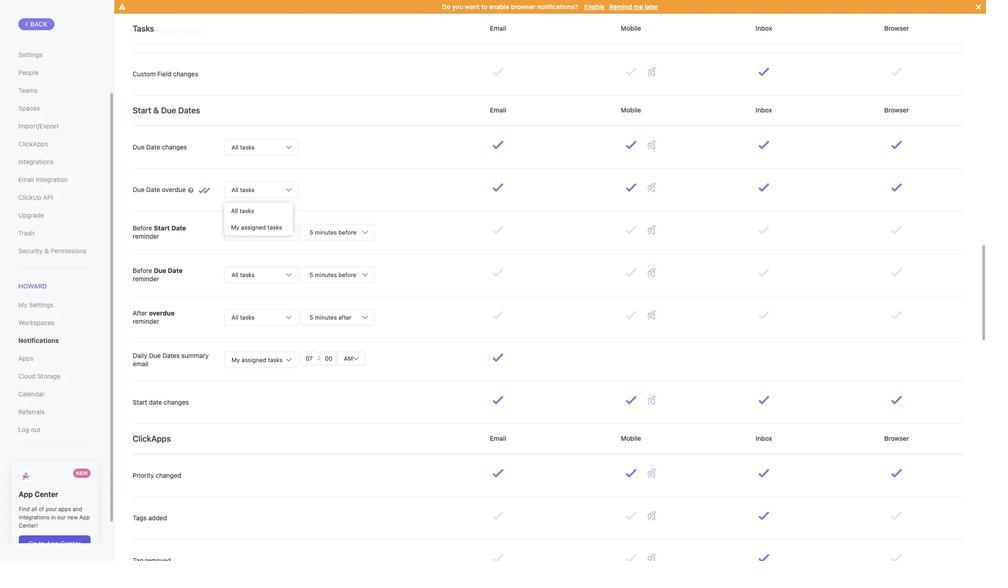 Task type: describe. For each thing, give the bounding box(es) containing it.
cloud
[[18, 373, 36, 380]]

all for fourth off icon from the bottom
[[232, 186, 239, 193]]

teams link
[[18, 83, 91, 98]]

notifications
[[18, 337, 59, 345]]

workspaces link
[[18, 315, 91, 331]]

want
[[465, 3, 480, 11]]

trash
[[18, 229, 35, 237]]

browser for start & due dates
[[883, 106, 911, 114]]

inbox for tasks
[[754, 24, 774, 32]]

cloud storage link
[[18, 369, 91, 385]]

spaces
[[18, 104, 40, 112]]

reminder for due date
[[133, 275, 159, 283]]

log out link
[[18, 423, 91, 438]]

email
[[133, 360, 148, 368]]

start inside before start date reminder
[[154, 224, 170, 232]]

minutes for overdue
[[315, 314, 337, 321]]

3 off image from the top
[[648, 512, 656, 521]]

0 vertical spatial my assigned tasks
[[231, 224, 282, 231]]

clickup api
[[18, 194, 53, 201]]

date up before start date reminder
[[146, 186, 160, 194]]

apps link
[[18, 351, 91, 367]]

upgrade link
[[18, 208, 91, 223]]

trash link
[[18, 226, 91, 241]]

2 off image from the top
[[648, 67, 656, 76]]

0 vertical spatial overdue
[[162, 186, 186, 194]]

in
[[51, 515, 56, 521]]

spaces link
[[18, 101, 91, 116]]

integrations
[[18, 158, 54, 166]]

3 off image from the top
[[648, 141, 656, 150]]

notifications link
[[18, 333, 91, 349]]

my settings link
[[18, 298, 91, 313]]

field
[[157, 70, 171, 78]]

do
[[442, 3, 451, 11]]

daily due dates summary email
[[133, 352, 209, 368]]

enable
[[584, 3, 605, 11]]

before due date reminder
[[133, 267, 183, 283]]

remind
[[609, 3, 632, 11]]

custom
[[133, 70, 156, 78]]

integrations link
[[18, 154, 91, 170]]

all for 1st off image
[[232, 271, 239, 279]]

security
[[18, 247, 43, 255]]

apps
[[18, 355, 34, 363]]

5 for start date
[[310, 229, 313, 236]]

item
[[162, 27, 175, 35]]

5 minutes before for start date
[[308, 229, 358, 236]]

enable
[[489, 3, 509, 11]]

added
[[148, 514, 167, 522]]

minutes for due date
[[315, 271, 337, 279]]

summary
[[181, 352, 209, 360]]

changes for start date changes
[[164, 399, 189, 406]]

howard
[[18, 282, 47, 290]]

people link
[[18, 65, 91, 81]]

log out
[[18, 426, 41, 434]]

all
[[31, 506, 37, 513]]

settings inside 'link'
[[18, 51, 43, 59]]

api
[[43, 194, 53, 201]]

workspaces
[[18, 319, 54, 327]]

apps
[[58, 506, 71, 513]]

tags added
[[133, 514, 167, 522]]

changed
[[156, 472, 181, 480]]

import/export link
[[18, 119, 91, 134]]

changes for due date changes
[[162, 143, 187, 151]]

clickup api link
[[18, 190, 91, 206]]

minutes for start date
[[315, 229, 337, 236]]

your
[[46, 506, 57, 513]]

back link
[[18, 18, 54, 30]]

me
[[634, 3, 643, 11]]

overdue inside after overdue reminder
[[149, 309, 175, 317]]

find all of your apps and integrations in our new app center!
[[19, 506, 90, 530]]

priority changed
[[133, 472, 181, 480]]

dates inside daily due dates summary email
[[163, 352, 180, 360]]

before for before start date reminder
[[133, 224, 152, 232]]

1 off image from the top
[[648, 25, 656, 34]]

permissions
[[51, 247, 86, 255]]

1 vertical spatial my
[[18, 301, 27, 309]]

back
[[30, 20, 47, 28]]

email for clickapps
[[488, 435, 508, 443]]

my settings
[[18, 301, 53, 309]]

center!
[[19, 523, 38, 530]]

email integration
[[18, 176, 68, 184]]

our
[[57, 515, 66, 521]]

to
[[481, 3, 487, 11]]

date down start & due dates
[[146, 143, 160, 151]]

clickapps link
[[18, 136, 91, 152]]

integrations
[[19, 515, 50, 521]]

1 vertical spatial clickapps
[[133, 434, 171, 444]]

date inside before due date reminder
[[168, 267, 183, 275]]

upgrade
[[18, 211, 44, 219]]

tasks
[[133, 24, 154, 33]]

due inside before due date reminder
[[154, 267, 166, 275]]

4 off image from the top
[[648, 554, 656, 562]]

am
[[342, 355, 355, 362]]

you
[[452, 3, 463, 11]]

1 vertical spatial settings
[[29, 301, 53, 309]]

1 vertical spatial assigned
[[242, 356, 266, 364]]

app center
[[19, 491, 58, 499]]

calendar link
[[18, 387, 91, 402]]



Task type: vqa. For each thing, say whether or not it's contained in the screenshot.
MINUTES
yes



Task type: locate. For each thing, give the bounding box(es) containing it.
before for start date
[[339, 229, 357, 236]]

email for start & due dates
[[488, 106, 508, 114]]

mobile for start & due dates
[[619, 106, 643, 114]]

teams
[[18, 87, 38, 94]]

0 vertical spatial dates
[[178, 106, 200, 115]]

2 vertical spatial my
[[232, 356, 240, 364]]

overdue down due date changes
[[162, 186, 186, 194]]

start for &
[[133, 106, 151, 115]]

import/export
[[18, 122, 59, 130]]

5 off image from the top
[[648, 226, 656, 235]]

tasks
[[240, 143, 255, 151], [240, 186, 255, 193], [240, 207, 254, 215], [268, 224, 282, 231], [240, 229, 255, 236], [240, 271, 255, 279], [240, 314, 255, 321], [268, 356, 283, 364]]

1 vertical spatial 5
[[310, 271, 313, 279]]

date down 'due date overdue'
[[171, 224, 186, 232]]

0 vertical spatial clickapps
[[18, 140, 48, 148]]

changes
[[173, 70, 198, 78], [162, 143, 187, 151], [164, 399, 189, 406]]

1 vertical spatial app
[[79, 515, 90, 521]]

1 before from the top
[[339, 229, 357, 236]]

3 5 from the top
[[310, 314, 313, 321]]

before down 'due date overdue'
[[133, 224, 152, 232]]

&
[[153, 106, 159, 115], [44, 247, 49, 255]]

all for 6th off icon from the top of the page
[[232, 314, 239, 321]]

date
[[146, 143, 160, 151], [146, 186, 160, 194], [171, 224, 186, 232], [168, 267, 183, 275]]

off image
[[648, 268, 656, 277], [648, 396, 656, 405], [648, 512, 656, 521], [648, 554, 656, 562]]

1 vertical spatial changes
[[162, 143, 187, 151]]

changes down start & due dates
[[162, 143, 187, 151]]

1 horizontal spatial &
[[153, 106, 159, 115]]

start down custom
[[133, 106, 151, 115]]

1 minutes from the top
[[315, 229, 337, 236]]

1 vertical spatial start
[[154, 224, 170, 232]]

5 minutes after
[[308, 314, 353, 321]]

2 inbox from the top
[[754, 106, 774, 114]]

2 vertical spatial mobile
[[619, 435, 643, 443]]

clickapps inside "link"
[[18, 140, 48, 148]]

clickup
[[18, 194, 41, 201]]

2 off image from the top
[[648, 396, 656, 405]]

0 horizontal spatial app
[[19, 491, 33, 499]]

start & due dates
[[133, 106, 200, 115]]

new
[[76, 471, 88, 477]]

& up due date changes
[[153, 106, 159, 115]]

date
[[149, 399, 162, 406]]

before for due date
[[339, 271, 357, 279]]

1 vertical spatial minutes
[[315, 271, 337, 279]]

before inside before due date reminder
[[133, 267, 152, 275]]

2 5 from the top
[[310, 271, 313, 279]]

0 vertical spatial before
[[339, 229, 357, 236]]

reminder for start date
[[133, 233, 159, 240]]

assigned
[[241, 224, 266, 231], [242, 356, 266, 364]]

1 mobile from the top
[[619, 24, 643, 32]]

1 horizontal spatial app
[[79, 515, 90, 521]]

before start date reminder
[[133, 224, 186, 240]]

start down 'due date overdue'
[[154, 224, 170, 232]]

storage
[[37, 373, 61, 380]]

3 browser from the top
[[883, 435, 911, 443]]

due date changes
[[133, 143, 187, 151]]

None text field
[[320, 352, 337, 366]]

2 browser from the top
[[883, 106, 911, 114]]

minutes
[[315, 229, 337, 236], [315, 271, 337, 279], [315, 314, 337, 321]]

do you want to enable browser notifications? enable remind me later
[[442, 3, 659, 11]]

notifications?
[[537, 3, 578, 11]]

log
[[18, 426, 29, 434]]

1 reminder from the top
[[133, 233, 159, 240]]

0 vertical spatial 5
[[310, 229, 313, 236]]

off image
[[648, 25, 656, 34], [648, 67, 656, 76], [648, 141, 656, 150], [648, 183, 656, 192], [648, 226, 656, 235], [648, 311, 656, 320], [648, 469, 656, 478]]

later
[[645, 3, 659, 11]]

integration
[[36, 176, 68, 184]]

2 5 minutes before from the top
[[308, 271, 358, 279]]

people
[[18, 69, 39, 76]]

1 before from the top
[[133, 224, 152, 232]]

2 reminder from the top
[[133, 275, 159, 283]]

app inside find all of your apps and integrations in our new app center!
[[79, 515, 90, 521]]

find
[[19, 506, 30, 513]]

out
[[31, 426, 41, 434]]

all
[[232, 143, 239, 151], [232, 186, 239, 193], [231, 207, 238, 215], [232, 229, 239, 236], [232, 271, 239, 279], [232, 314, 239, 321]]

app up find
[[19, 491, 33, 499]]

5 for due date
[[310, 271, 313, 279]]

0 vertical spatial app
[[19, 491, 33, 499]]

app
[[19, 491, 33, 499], [79, 515, 90, 521]]

1 vertical spatial mobile
[[619, 106, 643, 114]]

settings up 'people'
[[18, 51, 43, 59]]

start
[[133, 106, 151, 115], [154, 224, 170, 232], [133, 399, 147, 406]]

0 vertical spatial reminder
[[133, 233, 159, 240]]

mobile
[[619, 24, 643, 32], [619, 106, 643, 114], [619, 435, 643, 443]]

due inside daily due dates summary email
[[149, 352, 161, 360]]

start date changes
[[133, 399, 189, 406]]

email for tasks
[[488, 24, 508, 32]]

1 browser from the top
[[883, 24, 911, 32]]

before for before due date reminder
[[133, 267, 152, 275]]

2 before from the top
[[339, 271, 357, 279]]

4 off image from the top
[[648, 183, 656, 192]]

clickapps
[[18, 140, 48, 148], [133, 434, 171, 444]]

1 vertical spatial 5 minutes before
[[308, 271, 358, 279]]

1 5 minutes before from the top
[[308, 229, 358, 236]]

mobile for tasks
[[619, 24, 643, 32]]

date inside before start date reminder
[[171, 224, 186, 232]]

before
[[339, 229, 357, 236], [339, 271, 357, 279]]

1 5 from the top
[[310, 229, 313, 236]]

1 vertical spatial before
[[339, 271, 357, 279]]

0 vertical spatial &
[[153, 106, 159, 115]]

1 vertical spatial my assigned tasks
[[232, 356, 283, 364]]

date down before start date reminder
[[168, 267, 183, 275]]

reminder
[[133, 233, 159, 240], [133, 275, 159, 283], [133, 318, 159, 325]]

2 vertical spatial changes
[[164, 399, 189, 406]]

reminder inside before start date reminder
[[133, 233, 159, 240]]

checklist
[[133, 27, 160, 35]]

email
[[488, 24, 508, 32], [488, 106, 508, 114], [18, 176, 34, 184], [488, 435, 508, 443]]

2 vertical spatial 5
[[310, 314, 313, 321]]

priority
[[133, 472, 154, 480]]

3 inbox from the top
[[754, 435, 774, 443]]

inbox for clickapps
[[754, 435, 774, 443]]

daily
[[133, 352, 147, 360]]

browser
[[883, 24, 911, 32], [883, 106, 911, 114], [883, 435, 911, 443]]

changes right the date
[[164, 399, 189, 406]]

security & permissions
[[18, 247, 86, 255]]

1 inbox from the top
[[754, 24, 774, 32]]

& for security
[[44, 247, 49, 255]]

all for 3rd off icon from the bottom
[[232, 229, 239, 236]]

resolved
[[176, 27, 202, 35]]

0 vertical spatial minutes
[[315, 229, 337, 236]]

clickapps up integrations at the left top of page
[[18, 140, 48, 148]]

:
[[318, 354, 320, 362]]

0 vertical spatial browser
[[883, 24, 911, 32]]

custom field changes
[[133, 70, 198, 78]]

0 horizontal spatial clickapps
[[18, 140, 48, 148]]

0 vertical spatial changes
[[173, 70, 198, 78]]

5 minutes before for due date
[[308, 271, 358, 279]]

reminder down the after
[[133, 318, 159, 325]]

0 vertical spatial my
[[231, 224, 240, 231]]

2 vertical spatial reminder
[[133, 318, 159, 325]]

5 minutes before
[[308, 229, 358, 236], [308, 271, 358, 279]]

overdue right the after
[[149, 309, 175, 317]]

calendar
[[18, 391, 45, 398]]

2 minutes from the top
[[315, 271, 337, 279]]

due
[[161, 106, 176, 115], [133, 143, 145, 151], [133, 186, 145, 194], [154, 267, 166, 275], [149, 352, 161, 360]]

& right security
[[44, 247, 49, 255]]

referrals
[[18, 408, 45, 416]]

3 reminder from the top
[[133, 318, 159, 325]]

2 mobile from the top
[[619, 106, 643, 114]]

dates
[[178, 106, 200, 115], [163, 352, 180, 360]]

inbox for start & due dates
[[754, 106, 774, 114]]

browser for tasks
[[883, 24, 911, 32]]

reminder up the after
[[133, 275, 159, 283]]

before down before start date reminder
[[133, 267, 152, 275]]

browser
[[511, 3, 536, 11]]

reminder inside after overdue reminder
[[133, 318, 159, 325]]

cloud storage
[[18, 373, 61, 380]]

referrals link
[[18, 405, 91, 420]]

overdue
[[162, 186, 186, 194], [149, 309, 175, 317]]

0 vertical spatial before
[[133, 224, 152, 232]]

security & permissions link
[[18, 244, 91, 259]]

1 vertical spatial inbox
[[754, 106, 774, 114]]

2 before from the top
[[133, 267, 152, 275]]

dates left summary
[[163, 352, 180, 360]]

new
[[67, 515, 78, 521]]

0 vertical spatial mobile
[[619, 24, 643, 32]]

2 vertical spatial minutes
[[315, 314, 337, 321]]

app down and
[[79, 515, 90, 521]]

2 vertical spatial inbox
[[754, 435, 774, 443]]

changes right field
[[173, 70, 198, 78]]

1 vertical spatial browser
[[883, 106, 911, 114]]

my assigned tasks
[[231, 224, 282, 231], [232, 356, 283, 364]]

checklist item resolved
[[133, 27, 202, 35]]

reminder up before due date reminder
[[133, 233, 159, 240]]

of
[[39, 506, 44, 513]]

after
[[339, 314, 352, 321]]

and
[[73, 506, 82, 513]]

0 vertical spatial inbox
[[754, 24, 774, 32]]

1 vertical spatial dates
[[163, 352, 180, 360]]

mobile for clickapps
[[619, 435, 643, 443]]

due date overdue
[[133, 186, 188, 194]]

email integration link
[[18, 172, 91, 188]]

& for start
[[153, 106, 159, 115]]

5 for overdue
[[310, 314, 313, 321]]

start for date
[[133, 399, 147, 406]]

inbox
[[754, 24, 774, 32], [754, 106, 774, 114], [754, 435, 774, 443]]

1 vertical spatial &
[[44, 247, 49, 255]]

0 vertical spatial assigned
[[241, 224, 266, 231]]

my
[[231, 224, 240, 231], [18, 301, 27, 309], [232, 356, 240, 364]]

2 vertical spatial browser
[[883, 435, 911, 443]]

start left the date
[[133, 399, 147, 406]]

changes for custom field changes
[[173, 70, 198, 78]]

0 vertical spatial 5 minutes before
[[308, 229, 358, 236]]

browser for clickapps
[[883, 435, 911, 443]]

3 mobile from the top
[[619, 435, 643, 443]]

0 vertical spatial start
[[133, 106, 151, 115]]

before inside before start date reminder
[[133, 224, 152, 232]]

dates down custom field changes
[[178, 106, 200, 115]]

1 horizontal spatial clickapps
[[133, 434, 171, 444]]

all tasks
[[232, 143, 255, 151], [232, 186, 255, 193], [231, 207, 254, 215], [232, 229, 255, 236], [232, 271, 255, 279], [232, 314, 255, 321]]

1 vertical spatial reminder
[[133, 275, 159, 283]]

settings
[[18, 51, 43, 59], [29, 301, 53, 309]]

3 minutes from the top
[[315, 314, 337, 321]]

tags
[[133, 514, 147, 522]]

settings up the workspaces
[[29, 301, 53, 309]]

1 off image from the top
[[648, 268, 656, 277]]

None text field
[[301, 352, 318, 366]]

1 vertical spatial before
[[133, 267, 152, 275]]

6 off image from the top
[[648, 311, 656, 320]]

0 horizontal spatial &
[[44, 247, 49, 255]]

reminder inside before due date reminder
[[133, 275, 159, 283]]

1 vertical spatial overdue
[[149, 309, 175, 317]]

clickapps down the date
[[133, 434, 171, 444]]

before
[[133, 224, 152, 232], [133, 267, 152, 275]]

0 vertical spatial settings
[[18, 51, 43, 59]]

after overdue reminder
[[133, 309, 175, 325]]

2 vertical spatial start
[[133, 399, 147, 406]]

7 off image from the top
[[648, 469, 656, 478]]

after
[[133, 309, 147, 317]]



